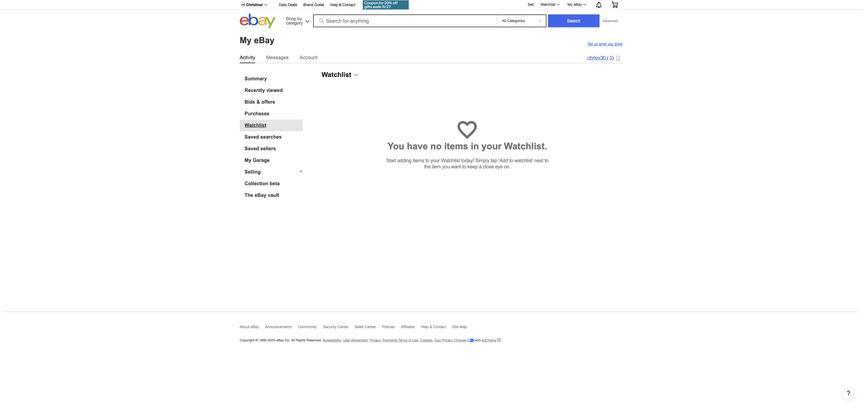 Task type: locate. For each thing, give the bounding box(es) containing it.
ebay inside account navigation
[[574, 2, 583, 7]]

watchlist link right sell link
[[538, 1, 563, 8]]

1 center from the left
[[338, 325, 349, 329]]

sellers
[[261, 146, 276, 151]]

my garage
[[245, 158, 270, 163]]

0 horizontal spatial help & contact
[[331, 3, 356, 7]]

my inside account navigation
[[568, 2, 573, 7]]

items up today!
[[445, 141, 469, 151]]

the
[[425, 164, 431, 169]]

None submit
[[549, 14, 600, 27]]

& right outlet in the left top of the page
[[339, 3, 342, 7]]

help & contact right outlet in the left top of the page
[[331, 3, 356, 7]]

you right item
[[443, 164, 450, 169]]

tell
[[588, 42, 594, 46]]

to down today!
[[463, 164, 467, 169]]

0 horizontal spatial you
[[443, 164, 450, 169]]

1995-
[[259, 338, 268, 342]]

1 horizontal spatial center
[[365, 325, 376, 329]]

saved up my garage
[[245, 146, 259, 151]]

get an extra 20% off image
[[363, 0, 409, 10]]

security center
[[323, 325, 349, 329]]

none submit inside shop by category banner
[[549, 14, 600, 27]]

items inside start adding items to your watchlist today! simply tap 'add to watchlist' next to the item you want to keep a close eye on.
[[413, 158, 425, 163]]

0 vertical spatial saved
[[245, 134, 259, 140]]

my ebay link
[[565, 1, 589, 8]]

site
[[453, 325, 459, 329]]

your privacy choices link
[[435, 338, 474, 342]]

cookies
[[421, 338, 433, 342]]

messages link
[[267, 54, 289, 62]]

&
[[339, 3, 342, 7], [257, 99, 260, 105], [430, 325, 432, 329]]

2 center from the left
[[365, 325, 376, 329]]

brand outlet
[[304, 3, 325, 7]]

your up item
[[431, 158, 440, 163]]

& inside account navigation
[[339, 3, 342, 7]]

0 horizontal spatial center
[[338, 325, 349, 329]]

affiliates
[[401, 325, 415, 329]]

center right seller
[[365, 325, 376, 329]]

Search for anything text field
[[314, 15, 496, 27]]

0 horizontal spatial privacy
[[370, 338, 381, 342]]

1 vertical spatial my ebay
[[240, 36, 275, 45]]

0 vertical spatial contact
[[343, 3, 356, 7]]

tap
[[491, 158, 498, 163]]

about ebay link
[[240, 325, 265, 332]]

3 , from the left
[[381, 338, 382, 342]]

0 horizontal spatial help & contact link
[[331, 2, 356, 9]]

to up on.
[[510, 158, 514, 163]]

help & contact link
[[331, 2, 356, 9], [421, 325, 453, 332]]

on.
[[505, 164, 511, 169]]

0 vertical spatial my
[[568, 2, 573, 7]]

2 vertical spatial &
[[430, 325, 432, 329]]

help inside account navigation
[[331, 3, 338, 7]]

collection
[[245, 181, 269, 186]]

privacy right the your
[[442, 338, 453, 342]]

privacy down 'seller center' link
[[370, 338, 381, 342]]

account link
[[300, 54, 318, 62]]

1 horizontal spatial contact
[[433, 325, 447, 329]]

and adchoice
[[474, 338, 497, 342]]

1 vertical spatial &
[[257, 99, 260, 105]]

my for my garage link on the left top of page
[[245, 158, 252, 163]]

contact right outlet in the left top of the page
[[343, 3, 356, 7]]

have
[[407, 141, 428, 151]]

watchlist link
[[538, 1, 563, 8], [245, 123, 303, 128]]

, left cookies link
[[419, 338, 420, 342]]

1 , from the left
[[342, 338, 343, 342]]

1 horizontal spatial items
[[445, 141, 469, 151]]

watchlist
[[541, 2, 556, 7], [322, 71, 352, 78], [245, 123, 266, 128], [441, 158, 460, 163]]

the ebay vault link
[[245, 193, 303, 198]]

0 vertical spatial help & contact link
[[331, 2, 356, 9]]

by
[[298, 16, 302, 21]]

start adding items to your watchlist today! simply tap 'add to watchlist' next to the item you want to keep a close eye on.
[[387, 158, 549, 169]]

recently viewed
[[245, 88, 283, 93]]

items right adding on the left
[[413, 158, 425, 163]]

think
[[615, 42, 623, 46]]

item
[[432, 164, 441, 169]]

help up cookies
[[421, 325, 429, 329]]

about
[[240, 325, 250, 329]]

want
[[451, 164, 461, 169]]

watchlist inside account navigation
[[541, 2, 556, 7]]

you
[[608, 42, 614, 46], [443, 164, 450, 169]]

2 saved from the top
[[245, 146, 259, 151]]

center right security
[[338, 325, 349, 329]]

make this page your my ebay homepage image
[[617, 56, 621, 62]]

0 horizontal spatial items
[[413, 158, 425, 163]]

contact inside account navigation
[[343, 3, 356, 7]]

, left privacy link
[[368, 338, 369, 342]]

0 vertical spatial help & contact
[[331, 3, 356, 7]]

to
[[426, 158, 430, 163], [510, 158, 514, 163], [545, 158, 549, 163], [463, 164, 467, 169]]

garage
[[253, 158, 270, 163]]

1 horizontal spatial watchlist link
[[538, 1, 563, 8]]

help & contact link up the your
[[421, 325, 453, 332]]

& up cookies
[[430, 325, 432, 329]]

purchases
[[245, 111, 270, 116]]

community
[[298, 325, 317, 329]]

you have no items in your watchlist.
[[388, 141, 548, 151]]

0 vertical spatial help
[[331, 3, 338, 7]]

collection beta link
[[245, 181, 303, 186]]

help & contact link right outlet in the left top of the page
[[331, 2, 356, 9]]

summary link
[[245, 76, 303, 82]]

1 vertical spatial watchlist link
[[245, 123, 303, 128]]

1 saved from the top
[[245, 134, 259, 140]]

watchlist link up saved searches link
[[245, 123, 303, 128]]

daily deals link
[[279, 2, 298, 9]]

0
[[610, 55, 613, 61]]

you inside start adding items to your watchlist today! simply tap 'add to watchlist' next to the item you want to keep a close eye on.
[[443, 164, 450, 169]]

0 vertical spatial your
[[482, 141, 502, 151]]

account
[[300, 55, 318, 60]]

1 horizontal spatial &
[[339, 3, 342, 7]]

1 horizontal spatial help & contact link
[[421, 325, 453, 332]]

0 horizontal spatial help
[[331, 3, 338, 7]]

center for seller center
[[365, 325, 376, 329]]

1 vertical spatial contact
[[433, 325, 447, 329]]

all
[[292, 338, 295, 342]]

beta
[[270, 181, 280, 186]]

2023
[[268, 338, 276, 342]]

1 horizontal spatial my ebay
[[568, 2, 583, 7]]

1 vertical spatial help & contact link
[[421, 325, 453, 332]]

1 vertical spatial your
[[431, 158, 440, 163]]

close
[[483, 164, 494, 169]]

0 vertical spatial my ebay
[[568, 2, 583, 7]]

activity link
[[240, 54, 255, 62]]

searches
[[261, 134, 282, 140]]

, left user
[[342, 338, 343, 342]]

watchlist inside start adding items to your watchlist today! simply tap 'add to watchlist' next to the item you want to keep a close eye on.
[[441, 158, 460, 163]]

1 privacy from the left
[[370, 338, 381, 342]]

choices
[[454, 338, 467, 342]]

help & contact up the your
[[421, 325, 447, 329]]

1 horizontal spatial help & contact
[[421, 325, 447, 329]]

chriov30 ( 0 )
[[588, 55, 614, 61]]

0 vertical spatial &
[[339, 3, 342, 7]]

1 vertical spatial you
[[443, 164, 450, 169]]

help & contact
[[331, 3, 356, 7], [421, 325, 447, 329]]

my ebay inside the 'my ebay' link
[[568, 2, 583, 7]]

help right outlet in the left top of the page
[[331, 3, 338, 7]]

1 horizontal spatial privacy
[[442, 338, 453, 342]]

0 horizontal spatial your
[[431, 158, 440, 163]]

chriov30
[[588, 55, 606, 61]]

adchoice
[[482, 338, 497, 342]]

your up tap
[[482, 141, 502, 151]]

contact
[[343, 3, 356, 7], [433, 325, 447, 329]]

, left payments
[[381, 338, 382, 342]]

ebay
[[574, 2, 583, 7], [254, 36, 275, 45], [255, 193, 267, 198], [251, 325, 259, 329], [277, 338, 284, 342]]

your inside start adding items to your watchlist today! simply tap 'add to watchlist' next to the item you want to keep a close eye on.
[[431, 158, 440, 163]]

2 , from the left
[[368, 338, 369, 342]]

site map link
[[453, 325, 474, 332]]

, left the your
[[433, 338, 434, 342]]

1 vertical spatial items
[[413, 158, 425, 163]]

1 vertical spatial help & contact
[[421, 325, 447, 329]]

recently viewed link
[[245, 88, 303, 93]]

watchlist inside "watchlist" popup button
[[322, 71, 352, 78]]

1 horizontal spatial you
[[608, 42, 614, 46]]

to up the
[[426, 158, 430, 163]]

watchlist'
[[515, 158, 534, 163]]

reserved.
[[307, 338, 322, 342]]

contact up the your
[[433, 325, 447, 329]]

help
[[331, 3, 338, 7], [421, 325, 429, 329]]

announcements link
[[265, 325, 298, 332]]

0 horizontal spatial &
[[257, 99, 260, 105]]

you right the what
[[608, 42, 614, 46]]

your
[[482, 141, 502, 151], [431, 158, 440, 163]]

1 vertical spatial saved
[[245, 146, 259, 151]]

center
[[338, 325, 349, 329], [365, 325, 376, 329]]

0 horizontal spatial my ebay
[[240, 36, 275, 45]]

ebay for about ebay link on the bottom left of page
[[251, 325, 259, 329]]

1 horizontal spatial your
[[482, 141, 502, 151]]

0 horizontal spatial contact
[[343, 3, 356, 7]]

1 vertical spatial help
[[421, 325, 429, 329]]

sell link
[[526, 2, 537, 7]]

brand
[[304, 3, 314, 7]]

shop
[[286, 16, 296, 21]]

daily
[[279, 3, 287, 7]]

deals
[[288, 3, 298, 7]]

payments
[[383, 338, 398, 342]]

us
[[595, 42, 598, 46]]

& right bids
[[257, 99, 260, 105]]

2 horizontal spatial &
[[430, 325, 432, 329]]

saved up saved sellers
[[245, 134, 259, 140]]

copyright
[[240, 338, 255, 342]]

my ebay
[[568, 2, 583, 7], [240, 36, 275, 45]]

2 vertical spatial my
[[245, 158, 252, 163]]

messages
[[267, 55, 289, 60]]

selling button
[[240, 169, 303, 175]]



Task type: describe. For each thing, give the bounding box(es) containing it.
bids & offers link
[[245, 99, 303, 105]]

security
[[323, 325, 337, 329]]

1 vertical spatial my
[[240, 36, 252, 45]]

watchlist button
[[322, 71, 359, 79]]

chriov30 link
[[588, 55, 606, 61]]

saved searches link
[[245, 134, 303, 140]]

help, opens dialogs image
[[846, 391, 853, 397]]

seller center
[[355, 325, 376, 329]]

inc.
[[285, 338, 291, 342]]

and
[[475, 338, 481, 342]]

account navigation
[[238, 0, 623, 10]]

bids & offers
[[245, 99, 275, 105]]

hi
[[242, 3, 245, 7]]

'add
[[499, 158, 508, 163]]

advanced link
[[600, 15, 622, 27]]

& inside you have no items in your watchlist. "main content"
[[257, 99, 260, 105]]

your
[[435, 338, 441, 342]]

security center link
[[323, 325, 355, 332]]

activity
[[240, 55, 255, 60]]

you have no items in your watchlist. main content
[[2, 30, 861, 400]]

adchoice link
[[482, 338, 501, 342]]

recently
[[245, 88, 265, 93]]

a
[[479, 164, 482, 169]]

5 , from the left
[[433, 338, 434, 342]]

my for the 'my ebay' link
[[568, 2, 573, 7]]

collection beta
[[245, 181, 280, 186]]

policies link
[[382, 325, 401, 332]]

seller center link
[[355, 325, 382, 332]]

privacy link
[[370, 338, 381, 342]]

purchases link
[[245, 111, 303, 117]]

what
[[599, 42, 607, 46]]

center for security center
[[338, 325, 349, 329]]

tell us what you think link
[[588, 42, 623, 46]]

0 horizontal spatial watchlist link
[[245, 123, 303, 128]]

help & contact inside account navigation
[[331, 3, 356, 7]]

brand outlet link
[[304, 2, 325, 9]]

hi christina !
[[242, 3, 263, 7]]

user agreement link
[[344, 338, 368, 342]]

saved for saved searches
[[245, 134, 259, 140]]

eye
[[496, 164, 503, 169]]

daily deals
[[279, 3, 298, 7]]

to right next
[[545, 158, 549, 163]]

saved sellers link
[[245, 146, 303, 152]]

saved searches
[[245, 134, 282, 140]]

rights
[[296, 338, 306, 342]]

accessibility
[[323, 338, 342, 342]]

4 , from the left
[[419, 338, 420, 342]]

©
[[256, 338, 258, 342]]

saved for saved sellers
[[245, 146, 259, 151]]

copyright © 1995-2023 ebay inc. all rights reserved. accessibility , user agreement , privacy , payments terms of use , cookies , your privacy choices
[[240, 338, 467, 342]]

ebay for the ebay vault link
[[255, 193, 267, 198]]

0 vertical spatial watchlist link
[[538, 1, 563, 8]]

payments terms of use link
[[383, 338, 419, 342]]

the ebay vault
[[245, 193, 280, 198]]

today!
[[462, 158, 474, 163]]

saved sellers
[[245, 146, 276, 151]]

you
[[388, 141, 405, 151]]

shop by category
[[286, 16, 303, 25]]

ebay for the 'my ebay' link
[[574, 2, 583, 7]]

offers
[[262, 99, 275, 105]]

in
[[471, 141, 479, 151]]

terms
[[399, 338, 408, 342]]

no
[[431, 141, 442, 151]]

policies
[[382, 325, 395, 329]]

my ebay inside you have no items in your watchlist. "main content"
[[240, 36, 275, 45]]

0 vertical spatial you
[[608, 42, 614, 46]]

2 privacy from the left
[[442, 338, 453, 342]]

(
[[608, 56, 609, 61]]

your shopping cart image
[[612, 2, 619, 8]]

0 link
[[610, 55, 613, 61]]

map
[[460, 325, 467, 329]]

of
[[409, 338, 412, 342]]

simply
[[476, 158, 490, 163]]

0 vertical spatial items
[[445, 141, 469, 151]]

vault
[[268, 193, 280, 198]]

next
[[535, 158, 544, 163]]

cookies link
[[421, 338, 433, 342]]

announcements
[[265, 325, 292, 329]]

watchlist.
[[505, 141, 548, 151]]

summary
[[245, 76, 267, 81]]

affiliates link
[[401, 325, 421, 332]]

user
[[344, 338, 351, 342]]

1 horizontal spatial help
[[421, 325, 429, 329]]

shop by category banner
[[238, 0, 623, 30]]

shop by category button
[[284, 14, 311, 27]]

my garage link
[[245, 158, 303, 163]]

christina
[[246, 3, 262, 7]]

site map
[[453, 325, 467, 329]]

outlet
[[315, 3, 325, 7]]



Task type: vqa. For each thing, say whether or not it's contained in the screenshot.
by
yes



